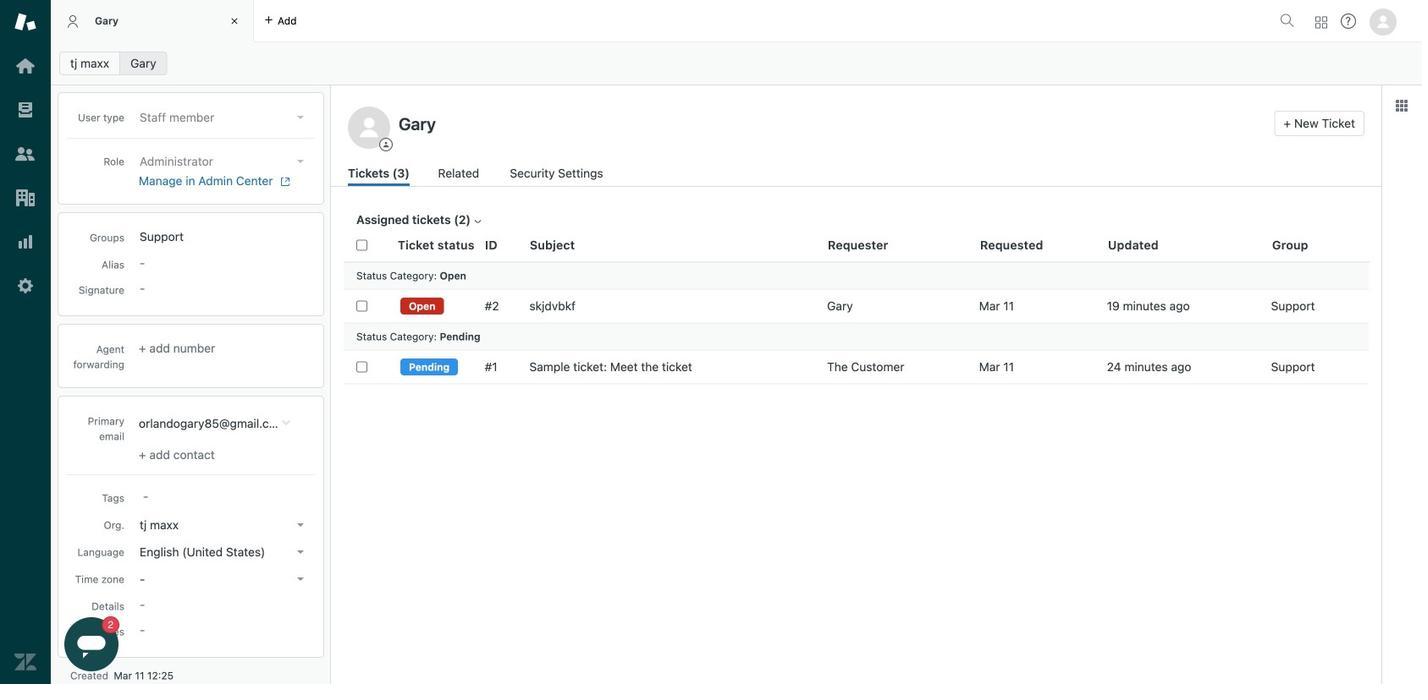Task type: locate. For each thing, give the bounding box(es) containing it.
close image
[[226, 13, 243, 30]]

1 arrow down image from the top
[[297, 160, 304, 163]]

arrow down image
[[297, 160, 304, 163], [297, 551, 304, 554]]

get help image
[[1341, 14, 1356, 29]]

None checkbox
[[356, 301, 367, 312], [356, 362, 367, 373], [356, 301, 367, 312], [356, 362, 367, 373]]

2 vertical spatial arrow down image
[[297, 578, 304, 582]]

zendesk image
[[14, 652, 36, 674]]

apps image
[[1395, 99, 1409, 113]]

None text field
[[394, 111, 1268, 136]]

1 vertical spatial arrow down image
[[297, 551, 304, 554]]

1 vertical spatial arrow down image
[[297, 524, 304, 527]]

arrow down image
[[297, 116, 304, 119], [297, 524, 304, 527], [297, 578, 304, 582]]

0 vertical spatial arrow down image
[[297, 160, 304, 163]]

tab
[[51, 0, 254, 42]]

0 vertical spatial arrow down image
[[297, 116, 304, 119]]

2 arrow down image from the top
[[297, 551, 304, 554]]

admin image
[[14, 275, 36, 297]]

grid
[[331, 229, 1381, 685]]

secondary element
[[51, 47, 1422, 80]]

zendesk products image
[[1315, 17, 1327, 28]]

main element
[[0, 0, 51, 685]]

get started image
[[14, 55, 36, 77]]



Task type: describe. For each thing, give the bounding box(es) containing it.
3 arrow down image from the top
[[297, 578, 304, 582]]

tabs tab list
[[51, 0, 1273, 42]]

customers image
[[14, 143, 36, 165]]

Select All Tickets checkbox
[[356, 240, 367, 251]]

views image
[[14, 99, 36, 121]]

2 arrow down image from the top
[[297, 524, 304, 527]]

zendesk support image
[[14, 11, 36, 33]]

organizations image
[[14, 187, 36, 209]]

1 arrow down image from the top
[[297, 116, 304, 119]]

- field
[[136, 488, 311, 506]]

reporting image
[[14, 231, 36, 253]]



Task type: vqa. For each thing, say whether or not it's contained in the screenshot.
Hide panel views Icon
no



